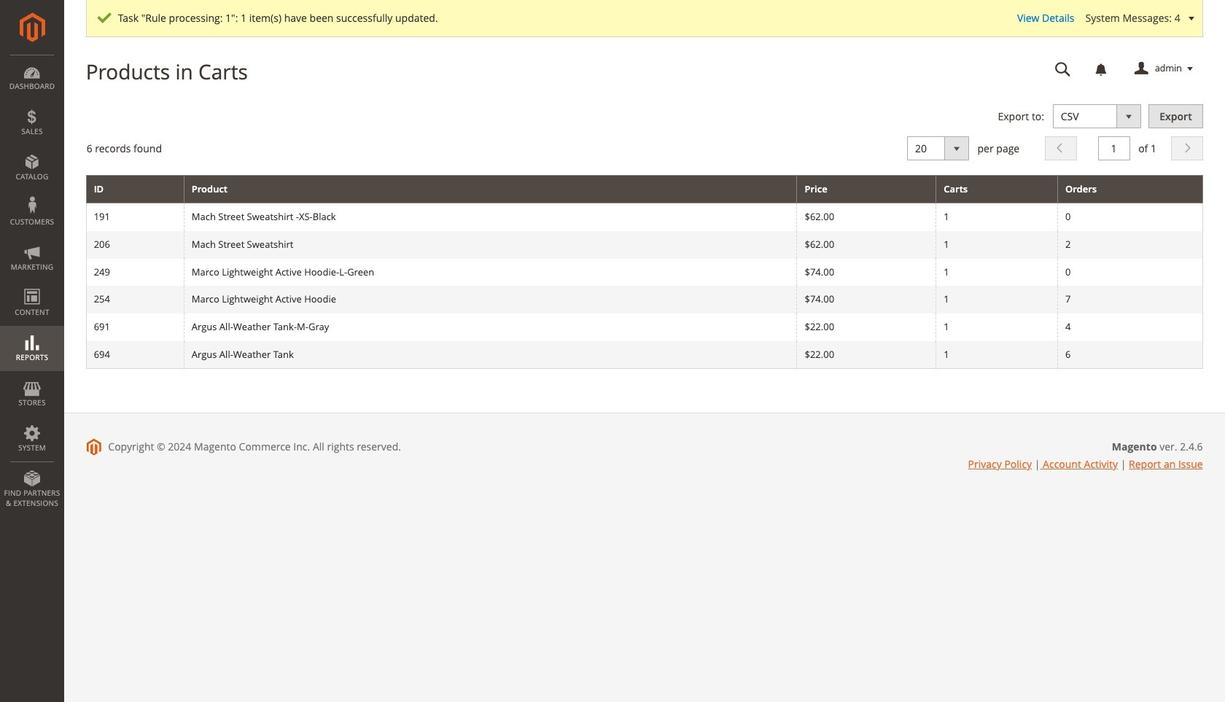 Task type: locate. For each thing, give the bounding box(es) containing it.
magento admin panel image
[[19, 12, 45, 42]]

None text field
[[1098, 136, 1130, 160]]

menu bar
[[0, 55, 64, 516]]

None text field
[[1045, 56, 1082, 82]]



